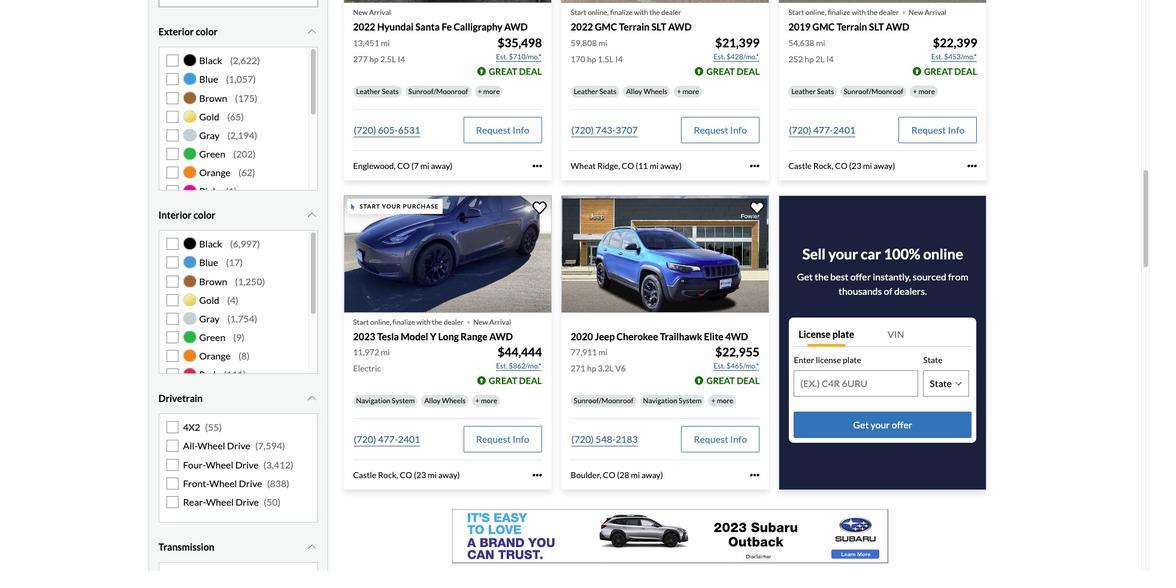 Task type: vqa. For each thing, say whether or not it's contained in the screenshot.


Task type: locate. For each thing, give the bounding box(es) containing it.
wheel down "front-wheel drive (838)"
[[206, 496, 234, 508]]

1 horizontal spatial gmc
[[813, 21, 835, 33]]

leather
[[356, 87, 381, 96], [574, 87, 598, 96], [792, 87, 816, 96]]

mi inside 13,451 mi 277 hp 2.5l i4
[[381, 38, 390, 48]]

online, up tesla
[[370, 317, 391, 326]]

wheel up rear-wheel drive (50)
[[210, 478, 237, 489]]

hp for ·
[[805, 54, 814, 64]]

black left (6,997)
[[199, 238, 222, 249]]

2 horizontal spatial finalize
[[828, 8, 851, 17]]

green for (2,194)
[[199, 148, 226, 159]]

1 vertical spatial castle rock, co (23 mi away)
[[353, 470, 460, 480]]

2 horizontal spatial leather
[[792, 87, 816, 96]]

awd inside start online, finalize with the dealer · new arrival 2019 gmc terrain slt awd
[[886, 21, 910, 33]]

2 ellipsis h image from the left
[[750, 161, 760, 171]]

with down summit white 2022 gmc terrain slt awd suv / crossover all-wheel drive 9-speed automatic image
[[634, 8, 648, 17]]

1 vertical spatial get
[[854, 419, 869, 430]]

online, for $44,444
[[370, 317, 391, 326]]

0 horizontal spatial finalize
[[393, 317, 415, 326]]

great down est. $710/mo.* button
[[489, 66, 518, 76]]

seats down 1.5l at the top right of the page
[[600, 87, 617, 96]]

1 horizontal spatial get
[[854, 419, 869, 430]]

1 vertical spatial color
[[194, 209, 216, 221]]

0 horizontal spatial ·
[[466, 310, 471, 331]]

with inside "start online, finalize with the dealer · new arrival 2023 tesla model y long range awd"
[[417, 317, 431, 326]]

tesla
[[377, 331, 399, 342]]

1 leather seats from the left
[[356, 87, 399, 96]]

(6,997)
[[230, 238, 260, 249]]

more for $22,399
[[919, 87, 936, 96]]

great deal down est. $428/mo.* button
[[707, 66, 760, 76]]

drive down "front-wheel drive (838)"
[[236, 496, 259, 508]]

green
[[199, 148, 226, 159], [199, 332, 226, 343]]

2 slt from the left
[[870, 21, 885, 33]]

sunroof/moonroof
[[409, 87, 468, 96], [844, 87, 904, 96], [574, 396, 634, 405]]

ellipsis h image
[[968, 161, 978, 171], [533, 470, 542, 480], [750, 470, 760, 480]]

finalize inside "start online, finalize with the dealer · new arrival 2023 tesla model y long range awd"
[[393, 317, 415, 326]]

· for $44,444
[[466, 310, 471, 331]]

(838)
[[267, 478, 290, 489]]

arrival inside "start online, finalize with the dealer · new arrival 2023 tesla model y long range awd"
[[490, 317, 511, 326]]

(720) inside (720) 605-6531 button
[[354, 124, 376, 135]]

i4 right 2.5l
[[398, 54, 405, 64]]

est. for $35,498
[[496, 52, 508, 61]]

2 i4 from the left
[[616, 54, 623, 64]]

dealer inside "start online, finalize with the dealer · new arrival 2023 tesla model y long range awd"
[[444, 317, 464, 326]]

1 horizontal spatial castle rock, co (23 mi away)
[[789, 160, 896, 171]]

1 vertical spatial (23
[[414, 470, 426, 480]]

hp left 2l
[[805, 54, 814, 64]]

0 horizontal spatial 477-
[[378, 433, 398, 445]]

54,638
[[789, 38, 815, 48]]

with inside start online, finalize with the dealer · new arrival 2019 gmc terrain slt awd
[[852, 8, 866, 17]]

3 leather seats from the left
[[792, 87, 835, 96]]

alloy wheels
[[626, 87, 668, 96], [425, 396, 466, 405]]

0 vertical spatial gold
[[199, 111, 219, 122]]

awd down summit white 2022 gmc terrain slt awd suv / crossover all-wheel drive 9-speed automatic image
[[669, 21, 692, 33]]

alloy wheels for 2022
[[626, 87, 668, 96]]

est. down $22,399
[[932, 52, 943, 61]]

your left purchase
[[382, 203, 401, 210]]

the down summit white 2022 gmc terrain slt awd suv / crossover all-wheel drive 9-speed automatic image
[[650, 8, 660, 17]]

request info for $35,498
[[476, 124, 530, 135]]

i4 inside 59,808 mi 170 hp 1.5l i4
[[616, 54, 623, 64]]

0 horizontal spatial castle rock, co (23 mi away)
[[353, 470, 460, 480]]

1 vertical spatial blue
[[199, 257, 218, 268]]

1 ellipsis h image from the left
[[533, 161, 542, 171]]

dealer
[[662, 8, 682, 17], [879, 8, 899, 17], [444, 317, 464, 326]]

the
[[650, 8, 660, 17], [868, 8, 878, 17], [815, 271, 829, 282], [432, 317, 443, 326]]

0 horizontal spatial leather seats
[[356, 87, 399, 96]]

2 gray from the top
[[199, 313, 220, 324]]

rear-wheel drive (50)
[[183, 496, 281, 508]]

2 chevron down image from the top
[[306, 210, 318, 220]]

arrival for $44,444
[[490, 317, 511, 326]]

1 vertical spatial 477-
[[378, 433, 398, 445]]

color inside dropdown button
[[194, 209, 216, 221]]

1 horizontal spatial slt
[[870, 21, 885, 33]]

color down pink
[[194, 209, 216, 221]]

with up model
[[417, 317, 431, 326]]

2 2022 from the left
[[571, 21, 593, 33]]

1 vertical spatial (720) 477-2401 button
[[353, 426, 421, 452]]

(23
[[850, 160, 862, 171], [414, 470, 426, 480]]

awd inside start online, finalize with the dealer 2022 gmc terrain slt awd
[[669, 21, 692, 33]]

info for $21,399
[[731, 124, 747, 135]]

request info for $21,399
[[694, 124, 747, 135]]

chevron down image
[[306, 394, 318, 403], [306, 542, 318, 552]]

finalize inside start online, finalize with the dealer · new arrival 2019 gmc terrain slt awd
[[828, 8, 851, 17]]

more for $21,399
[[683, 87, 700, 96]]

$22,955 est. $465/mo.*
[[714, 344, 760, 370]]

2 horizontal spatial online,
[[806, 8, 827, 17]]

0 vertical spatial alloy wheels
[[626, 87, 668, 96]]

great deal down est. $710/mo.* button
[[489, 66, 542, 76]]

deal for $22,399
[[955, 66, 978, 76]]

with inside start online, finalize with the dealer 2022 gmc terrain slt awd
[[634, 8, 648, 17]]

online, inside start online, finalize with the dealer 2022 gmc terrain slt awd
[[588, 8, 609, 17]]

3 i4 from the left
[[827, 54, 834, 64]]

deal down the $862/mo.*
[[519, 375, 542, 386]]

finalize down graphite gray metallic 2019 gmc terrain slt awd suv / crossover four-wheel drive 9-speed automatic image
[[828, 8, 851, 17]]

get inside 'button'
[[854, 419, 869, 430]]

online, inside "start online, finalize with the dealer · new arrival 2023 tesla model y long range awd"
[[370, 317, 391, 326]]

est. down $44,444 on the left of page
[[496, 361, 508, 370]]

the up y
[[432, 317, 443, 326]]

online, for $22,399
[[806, 8, 827, 17]]

dealers.
[[895, 285, 928, 297]]

0 vertical spatial alloy
[[626, 87, 643, 96]]

2 leather from the left
[[574, 87, 598, 96]]

0 horizontal spatial (23
[[414, 470, 426, 480]]

hp right 170
[[587, 54, 597, 64]]

great down the est. $862/mo.* button
[[489, 375, 518, 386]]

new
[[353, 8, 368, 17], [909, 8, 924, 17], [474, 317, 488, 326]]

+ more
[[478, 87, 500, 96], [677, 87, 700, 96], [914, 87, 936, 96], [476, 396, 498, 405], [712, 396, 734, 405]]

0 horizontal spatial terrain
[[619, 21, 650, 33]]

0 vertical spatial 2401
[[834, 124, 856, 135]]

1 horizontal spatial leather seats
[[574, 87, 617, 96]]

chevron down image
[[306, 27, 318, 37], [306, 210, 318, 220]]

1 vertical spatial black
[[199, 238, 222, 249]]

hp right the 277
[[370, 54, 379, 64]]

license
[[799, 328, 831, 340]]

(720) inside (720) 743-3707 button
[[572, 124, 594, 135]]

dealer inside start online, finalize with the dealer 2022 gmc terrain slt awd
[[662, 8, 682, 17]]

deal for $44,444
[[519, 375, 542, 386]]

dealer down summit white 2022 gmc terrain slt awd suv / crossover all-wheel drive 9-speed automatic image
[[662, 8, 682, 17]]

drive up four-wheel drive (3,412)
[[227, 440, 251, 452]]

terrain down graphite gray metallic 2019 gmc terrain slt awd suv / crossover four-wheel drive 9-speed automatic image
[[837, 21, 868, 33]]

est. down the $35,498
[[496, 52, 508, 61]]

(23 for $44,444
[[414, 470, 426, 480]]

chevron down image inside transmission dropdown button
[[306, 542, 318, 552]]

start inside "start online, finalize with the dealer · new arrival 2023 tesla model y long range awd"
[[353, 317, 369, 326]]

170
[[571, 54, 586, 64]]

0 horizontal spatial 2401
[[398, 433, 420, 445]]

i4 right 2l
[[827, 54, 834, 64]]

finalize for $44,444
[[393, 317, 415, 326]]

start for $44,444
[[353, 317, 369, 326]]

deal down $465/mo.*
[[737, 375, 760, 386]]

arrival up hyundai at the left of the page
[[369, 8, 391, 17]]

pink
[[199, 185, 218, 197]]

0 vertical spatial wheels
[[644, 87, 668, 96]]

0 vertical spatial chevron down image
[[306, 27, 318, 37]]

mi inside 54,638 mi 252 hp 2l i4
[[817, 38, 826, 48]]

2 orange from the top
[[199, 350, 231, 362]]

2022 inside start online, finalize with the dealer 2022 gmc terrain slt awd
[[571, 21, 593, 33]]

1 horizontal spatial offer
[[892, 419, 913, 430]]

2 horizontal spatial with
[[852, 8, 866, 17]]

dealer for $21,399
[[662, 8, 682, 17]]

1 vertical spatial rock,
[[378, 470, 398, 480]]

mouse pointer image
[[351, 204, 355, 210]]

hp inside 13,451 mi 277 hp 2.5l i4
[[370, 54, 379, 64]]

dealer up long
[[444, 317, 464, 326]]

1 vertical spatial gray
[[199, 313, 220, 324]]

new inside start online, finalize with the dealer · new arrival 2019 gmc terrain slt awd
[[909, 8, 924, 17]]

1 gray from the top
[[199, 129, 220, 141]]

your inside 'button'
[[871, 419, 890, 430]]

$22,399 est. $453/mo.*
[[932, 35, 978, 61]]

(3,412)
[[264, 459, 294, 470]]

arrival inside start online, finalize with the dealer · new arrival 2019 gmc terrain slt awd
[[925, 8, 947, 17]]

finalize for $21,399
[[611, 8, 633, 17]]

1 gmc from the left
[[595, 21, 617, 33]]

request for $21,399
[[694, 124, 729, 135]]

2 horizontal spatial sunroof/moonroof
[[844, 87, 904, 96]]

your down the enter license plate field at the right bottom of page
[[871, 419, 890, 430]]

the inside "start online, finalize with the dealer · new arrival 2023 tesla model y long range awd"
[[432, 317, 443, 326]]

more
[[484, 87, 500, 96], [683, 87, 700, 96], [919, 87, 936, 96], [481, 396, 498, 405], [717, 396, 734, 405]]

2 brown from the top
[[199, 275, 227, 287]]

wheel down all-wheel drive (7,594)
[[206, 459, 234, 470]]

743-
[[596, 124, 616, 135]]

castle rock, co (23 mi away) for $44,444
[[353, 470, 460, 480]]

brown for (1,057)
[[199, 92, 227, 103]]

1.5l
[[598, 54, 614, 64]]

drive down four-wheel drive (3,412)
[[239, 478, 262, 489]]

hp right 271
[[587, 363, 597, 373]]

gmc
[[595, 21, 617, 33], [813, 21, 835, 33]]

$44,444 est. $862/mo.*
[[496, 344, 542, 370]]

0 vertical spatial ·
[[902, 0, 907, 22]]

2 leather seats from the left
[[574, 87, 617, 96]]

get down sell
[[798, 271, 813, 282]]

1 green from the top
[[199, 148, 226, 159]]

2 black from the top
[[199, 238, 222, 249]]

dealer down graphite gray metallic 2019 gmc terrain slt awd suv / crossover four-wheel drive 9-speed automatic image
[[879, 8, 899, 17]]

great down est. $453/mo.* button
[[925, 66, 953, 76]]

four-wheel drive (3,412)
[[183, 459, 294, 470]]

2022 inside new arrival 2022 hyundai santa fe calligraphy awd
[[353, 21, 376, 33]]

castle rock, co (23 mi away)
[[789, 160, 896, 171], [353, 470, 460, 480]]

color inside "dropdown button"
[[196, 26, 218, 37]]

1 horizontal spatial with
[[634, 8, 648, 17]]

0 vertical spatial green
[[199, 148, 226, 159]]

4x2 (55)
[[183, 421, 222, 433]]

online, for $21,399
[[588, 8, 609, 17]]

gray
[[199, 129, 220, 141], [199, 313, 220, 324]]

i4 for ·
[[827, 54, 834, 64]]

0 vertical spatial orange
[[199, 167, 231, 178]]

color right exterior
[[196, 26, 218, 37]]

great for $44,444
[[489, 375, 518, 386]]

the left the best
[[815, 271, 829, 282]]

0 horizontal spatial (720) 477-2401 button
[[353, 426, 421, 452]]

(720) 605-6531
[[354, 124, 420, 135]]

+ more for $21,399
[[677, 87, 700, 96]]

slt inside start online, finalize with the dealer 2022 gmc terrain slt awd
[[652, 21, 667, 33]]

black left (2,622)
[[199, 55, 222, 66]]

finalize down summit white 2022 gmc terrain slt awd suv / crossover all-wheel drive 9-speed automatic image
[[611, 8, 633, 17]]

terrain inside start online, finalize with the dealer · new arrival 2019 gmc terrain slt awd
[[837, 21, 868, 33]]

co for $22,399
[[836, 160, 848, 171]]

2 navigation system from the left
[[643, 396, 702, 405]]

2 blue from the top
[[199, 257, 218, 268]]

0 vertical spatial brown
[[199, 92, 227, 103]]

2 gmc from the left
[[813, 21, 835, 33]]

offer
[[851, 271, 872, 282], [892, 419, 913, 430]]

1 vertical spatial chevron down image
[[306, 542, 318, 552]]

rock,
[[814, 160, 834, 171], [378, 470, 398, 480]]

drive up "front-wheel drive (838)"
[[235, 459, 259, 470]]

252
[[789, 54, 803, 64]]

gray for (2,194)
[[199, 129, 220, 141]]

2401 for $22,399
[[834, 124, 856, 135]]

wheel for rear-
[[206, 496, 234, 508]]

ellipsis h image for $35,498
[[533, 161, 542, 171]]

brown up (65)
[[199, 92, 227, 103]]

1 horizontal spatial arrival
[[490, 317, 511, 326]]

0 horizontal spatial your
[[382, 203, 401, 210]]

get the best offer instantly, sourced from thousands of dealers.
[[798, 271, 969, 297]]

2 chevron down image from the top
[[306, 542, 318, 552]]

0 horizontal spatial wheels
[[442, 396, 466, 405]]

0 vertical spatial (720) 477-2401 button
[[789, 117, 857, 143]]

deal for $21,399
[[737, 66, 760, 76]]

1 horizontal spatial navigation
[[643, 396, 678, 405]]

2 horizontal spatial ellipsis h image
[[968, 161, 978, 171]]

2 horizontal spatial seats
[[818, 87, 835, 96]]

terrain down summit white 2022 gmc terrain slt awd suv / crossover all-wheel drive 9-speed automatic image
[[619, 21, 650, 33]]

interior
[[159, 209, 192, 221]]

drive for all-wheel drive
[[227, 440, 251, 452]]

(720) for $35,498
[[354, 124, 376, 135]]

1 black from the top
[[199, 55, 222, 66]]

(720) 477-2401 for $44,444
[[354, 433, 420, 445]]

1 horizontal spatial ellipsis h image
[[750, 470, 760, 480]]

1 leather from the left
[[356, 87, 381, 96]]

i4 right 1.5l at the top right of the page
[[616, 54, 623, 64]]

start online, finalize with the dealer · new arrival 2023 tesla model y long range awd
[[353, 310, 513, 342]]

away) for $44,444
[[439, 470, 460, 480]]

0 horizontal spatial with
[[417, 317, 431, 326]]

gold for (65)
[[199, 111, 219, 122]]

new inside "start online, finalize with the dealer · new arrival 2023 tesla model y long range awd"
[[474, 317, 488, 326]]

hp inside 59,808 mi 170 hp 1.5l i4
[[587, 54, 597, 64]]

blue left (17)
[[199, 257, 218, 268]]

est. inside "$35,498 est. $710/mo.*"
[[496, 52, 508, 61]]

arrival up $44,444 on the left of page
[[490, 317, 511, 326]]

info
[[513, 124, 530, 135], [731, 124, 747, 135], [948, 124, 965, 135], [513, 433, 530, 445], [731, 433, 747, 445]]

i4 inside 54,638 mi 252 hp 2l i4
[[827, 54, 834, 64]]

awd up the $35,498
[[505, 21, 528, 33]]

0 horizontal spatial sunroof/moonroof
[[409, 87, 468, 96]]

info for $22,399
[[948, 124, 965, 135]]

gold left (65)
[[199, 111, 219, 122]]

ellipsis h image
[[533, 161, 542, 171], [750, 161, 760, 171]]

your for purchase
[[382, 203, 401, 210]]

sell your car 100% online
[[803, 245, 964, 262]]

new down graphite gray metallic 2019 gmc terrain slt awd suv / crossover four-wheel drive 9-speed automatic image
[[909, 8, 924, 17]]

instantly,
[[873, 271, 911, 282]]

77,911
[[571, 347, 597, 357]]

seats for calligraphy
[[382, 87, 399, 96]]

2 horizontal spatial i4
[[827, 54, 834, 64]]

color for interior color
[[194, 209, 216, 221]]

chevron down image for drivetrain
[[306, 394, 318, 403]]

1 vertical spatial 2401
[[398, 433, 420, 445]]

3 seats from the left
[[818, 87, 835, 96]]

drivetrain
[[159, 393, 203, 404]]

request info button
[[464, 117, 542, 143], [682, 117, 760, 143], [899, 117, 978, 143], [464, 426, 542, 452], [682, 426, 760, 452]]

start inside start online, finalize with the dealer · new arrival 2019 gmc terrain slt awd
[[789, 8, 805, 17]]

summit white 2022 gmc terrain slt awd suv / crossover all-wheel drive 9-speed automatic image
[[561, 0, 770, 3]]

1 vertical spatial plate
[[843, 355, 862, 365]]

sunroof/moonroof for calligraphy
[[409, 87, 468, 96]]

1 i4 from the left
[[398, 54, 405, 64]]

1 horizontal spatial 2022
[[571, 21, 593, 33]]

with down graphite gray metallic 2019 gmc terrain slt awd suv / crossover four-wheel drive 9-speed automatic image
[[852, 8, 866, 17]]

brown for (17)
[[199, 275, 227, 287]]

boulder,
[[571, 470, 602, 480]]

finalize up model
[[393, 317, 415, 326]]

start inside start online, finalize with the dealer 2022 gmc terrain slt awd
[[571, 8, 587, 17]]

gmc right "2019"
[[813, 21, 835, 33]]

$428/mo.*
[[727, 52, 759, 61]]

info for $35,498
[[513, 124, 530, 135]]

chevron down image inside interior color dropdown button
[[306, 210, 318, 220]]

slt
[[652, 21, 667, 33], [870, 21, 885, 33]]

· inside "start online, finalize with the dealer · new arrival 2023 tesla model y long range awd"
[[466, 310, 471, 331]]

great deal down est. $453/mo.* button
[[925, 66, 978, 76]]

1 horizontal spatial (23
[[850, 160, 862, 171]]

online, up "2019"
[[806, 8, 827, 17]]

1 chevron down image from the top
[[306, 27, 318, 37]]

request info for $44,444
[[476, 433, 530, 445]]

1 vertical spatial alloy wheels
[[425, 396, 466, 405]]

awd down graphite gray metallic 2019 gmc terrain slt awd suv / crossover four-wheel drive 9-speed automatic image
[[886, 21, 910, 33]]

est. inside $21,399 est. $428/mo.*
[[714, 52, 726, 61]]

0 vertical spatial offer
[[851, 271, 872, 282]]

2 horizontal spatial your
[[871, 419, 890, 430]]

leather for 2022
[[574, 87, 598, 96]]

green left (9)
[[199, 332, 226, 343]]

deal down $710/mo.*
[[519, 66, 542, 76]]

1 horizontal spatial (720) 477-2401
[[789, 124, 856, 135]]

2401
[[834, 124, 856, 135], [398, 433, 420, 445]]

+ for $35,498
[[478, 87, 482, 96]]

2 gold from the top
[[199, 294, 219, 306]]

leather down 252
[[792, 87, 816, 96]]

est. down $21,399
[[714, 52, 726, 61]]

castle rock, co (23 mi away) for $22,399
[[789, 160, 896, 171]]

· inside start online, finalize with the dealer · new arrival 2019 gmc terrain slt awd
[[902, 0, 907, 22]]

online, inside start online, finalize with the dealer · new arrival 2019 gmc terrain slt awd
[[806, 8, 827, 17]]

1 horizontal spatial alloy
[[626, 87, 643, 96]]

1 horizontal spatial new
[[474, 317, 488, 326]]

1 2022 from the left
[[353, 21, 376, 33]]

1 vertical spatial gold
[[199, 294, 219, 306]]

slt down summit white 2022 gmc terrain slt awd suv / crossover all-wheel drive 9-speed automatic image
[[652, 21, 667, 33]]

awd up $44,444 on the left of page
[[490, 331, 513, 342]]

1 slt from the left
[[652, 21, 667, 33]]

0 horizontal spatial navigation system
[[356, 396, 415, 405]]

2 horizontal spatial new
[[909, 8, 924, 17]]

gmc up 59,808 mi 170 hp 1.5l i4
[[595, 21, 617, 33]]

1 chevron down image from the top
[[306, 394, 318, 403]]

1 horizontal spatial finalize
[[611, 8, 633, 17]]

$21,399 est. $428/mo.*
[[714, 35, 760, 61]]

est. for $21,399
[[714, 52, 726, 61]]

1 horizontal spatial i4
[[616, 54, 623, 64]]

2 seats from the left
[[600, 87, 617, 96]]

+ more for $44,444
[[476, 396, 498, 405]]

gray left '(1,754)'
[[199, 313, 220, 324]]

3 leather from the left
[[792, 87, 816, 96]]

chevron down image inside drivetrain dropdown button
[[306, 394, 318, 403]]

1 horizontal spatial your
[[829, 245, 859, 262]]

black for (17)
[[199, 238, 222, 249]]

0 horizontal spatial offer
[[851, 271, 872, 282]]

finalize inside start online, finalize with the dealer 2022 gmc terrain slt awd
[[611, 8, 633, 17]]

$453/mo.*
[[945, 52, 977, 61]]

plate right 'license'
[[833, 328, 855, 340]]

1 vertical spatial wheels
[[442, 396, 466, 405]]

1 horizontal spatial 477-
[[814, 124, 834, 135]]

1 orange from the top
[[199, 167, 231, 178]]

request info button for $44,444
[[464, 426, 542, 452]]

1 navigation system from the left
[[356, 396, 415, 405]]

1 horizontal spatial alloy wheels
[[626, 87, 668, 96]]

boulder, co (28 mi away)
[[571, 470, 663, 480]]

13,451 mi 277 hp 2.5l i4
[[353, 38, 405, 64]]

gold left (4)
[[199, 294, 219, 306]]

license
[[816, 355, 842, 365]]

(23 for $22,399
[[850, 160, 862, 171]]

0 horizontal spatial leather
[[356, 87, 381, 96]]

(720) 477-2401
[[789, 124, 856, 135], [354, 433, 420, 445]]

est. inside $44,444 est. $862/mo.*
[[496, 361, 508, 370]]

great down est. $465/mo.* button
[[707, 375, 735, 386]]

0 horizontal spatial ellipsis h image
[[533, 470, 542, 480]]

0 horizontal spatial ellipsis h image
[[533, 161, 542, 171]]

1 horizontal spatial leather
[[574, 87, 598, 96]]

0 horizontal spatial arrival
[[369, 8, 391, 17]]

enter license plate
[[794, 355, 862, 365]]

1 horizontal spatial wheels
[[644, 87, 668, 96]]

2 vertical spatial your
[[871, 419, 890, 430]]

brown
[[199, 92, 227, 103], [199, 275, 227, 287]]

+ for $21,399
[[677, 87, 682, 96]]

start up 2023
[[353, 317, 369, 326]]

the inside "get the best offer instantly, sourced from thousands of dealers."
[[815, 271, 829, 282]]

1 vertical spatial green
[[199, 332, 226, 343]]

advertisement region
[[452, 510, 889, 564]]

plate
[[833, 328, 855, 340], [843, 355, 862, 365]]

0 vertical spatial get
[[798, 271, 813, 282]]

+ for $22,399
[[914, 87, 918, 96]]

(720)
[[354, 124, 376, 135], [572, 124, 594, 135], [789, 124, 812, 135], [354, 433, 376, 445], [572, 433, 594, 445]]

exterior color button
[[159, 17, 318, 47]]

the inside start online, finalize with the dealer · new arrival 2019 gmc terrain slt awd
[[868, 8, 878, 17]]

new up range
[[474, 317, 488, 326]]

wheel for four-
[[206, 459, 234, 470]]

request info button for $35,498
[[464, 117, 542, 143]]

terrain inside start online, finalize with the dealer 2022 gmc terrain slt awd
[[619, 21, 650, 33]]

alloy for ·
[[425, 396, 441, 405]]

get your offer
[[854, 419, 913, 430]]

2022 up '13,451'
[[353, 21, 376, 33]]

est. inside $22,399 est. $453/mo.*
[[932, 52, 943, 61]]

2183
[[616, 433, 638, 445]]

mi inside 59,808 mi 170 hp 1.5l i4
[[599, 38, 608, 48]]

100%
[[884, 245, 921, 262]]

2 green from the top
[[199, 332, 226, 343]]

start online, finalize with the dealer · new arrival 2019 gmc terrain slt awd
[[789, 0, 947, 33]]

0 horizontal spatial alloy
[[425, 396, 441, 405]]

3707
[[616, 124, 638, 135]]

great deal down the est. $862/mo.* button
[[489, 375, 542, 386]]

leather down 170
[[574, 87, 598, 96]]

awd inside "start online, finalize with the dealer · new arrival 2023 tesla model y long range awd"
[[490, 331, 513, 342]]

chevron down image for (6,997)
[[306, 210, 318, 220]]

navigation
[[356, 396, 391, 405], [643, 396, 678, 405]]

seats
[[382, 87, 399, 96], [600, 87, 617, 96], [818, 87, 835, 96]]

get inside "get the best offer instantly, sourced from thousands of dealers."
[[798, 271, 813, 282]]

1 terrain from the left
[[619, 21, 650, 33]]

0 horizontal spatial navigation
[[356, 396, 391, 405]]

1 horizontal spatial ·
[[902, 0, 907, 22]]

deal
[[519, 66, 542, 76], [737, 66, 760, 76], [955, 66, 978, 76], [519, 375, 542, 386], [737, 375, 760, 386]]

0 vertical spatial your
[[382, 203, 401, 210]]

+ more for $35,498
[[478, 87, 500, 96]]

your up the best
[[829, 245, 859, 262]]

1 horizontal spatial system
[[679, 396, 702, 405]]

slt down graphite gray metallic 2019 gmc terrain slt awd suv / crossover four-wheel drive 9-speed automatic image
[[870, 21, 885, 33]]

(17)
[[226, 257, 243, 268]]

leather seats for 2022
[[574, 87, 617, 96]]

new arrival 2022 hyundai santa fe calligraphy awd
[[353, 8, 528, 33]]

brown up (4)
[[199, 275, 227, 287]]

deal down "$453/mo.*"
[[955, 66, 978, 76]]

seats down 2.5l
[[382, 87, 399, 96]]

0 horizontal spatial alloy wheels
[[425, 396, 466, 405]]

0 horizontal spatial seats
[[382, 87, 399, 96]]

0 horizontal spatial slt
[[652, 21, 667, 33]]

orange for red
[[199, 350, 231, 362]]

request info button for $22,399
[[899, 117, 978, 143]]

est. for $44,444
[[496, 361, 508, 370]]

1 horizontal spatial sunroof/moonroof
[[574, 396, 634, 405]]

hp
[[370, 54, 379, 64], [587, 54, 597, 64], [805, 54, 814, 64], [587, 363, 597, 373]]

2022
[[353, 21, 376, 33], [571, 21, 593, 33]]

1 system from the left
[[392, 396, 415, 405]]

2022 up 59,808
[[571, 21, 593, 33]]

interior color button
[[159, 200, 318, 230]]

drive for rear-wheel drive
[[236, 496, 259, 508]]

1 horizontal spatial 2401
[[834, 124, 856, 135]]

1 vertical spatial orange
[[199, 350, 231, 362]]

online, up 59,808
[[588, 8, 609, 17]]

1 blue from the top
[[199, 73, 218, 85]]

0 horizontal spatial gmc
[[595, 21, 617, 33]]

1 horizontal spatial (720) 477-2401 button
[[789, 117, 857, 143]]

1 gold from the top
[[199, 111, 219, 122]]

leather seats down 1.5l at the top right of the page
[[574, 87, 617, 96]]

elite
[[704, 331, 724, 342]]

gray left (2,194)
[[199, 129, 220, 141]]

1 vertical spatial alloy
[[425, 396, 441, 405]]

2l
[[816, 54, 825, 64]]

start up 59,808
[[571, 8, 587, 17]]

dealer inside start online, finalize with the dealer · new arrival 2019 gmc terrain slt awd
[[879, 8, 899, 17]]

start up "2019"
[[789, 8, 805, 17]]

seats for ·
[[818, 87, 835, 96]]

tab list
[[794, 322, 972, 346]]

i4 for calligraphy
[[398, 54, 405, 64]]

start online, finalize with the dealer 2022 gmc terrain slt awd
[[571, 8, 692, 33]]

est. $710/mo.* button
[[496, 51, 542, 63]]

hp inside 54,638 mi 252 hp 2l i4
[[805, 54, 814, 64]]

·
[[902, 0, 907, 22], [466, 310, 471, 331]]

0 vertical spatial castle
[[789, 160, 812, 171]]

great down est. $428/mo.* button
[[707, 66, 735, 76]]

request info button for $21,399
[[682, 117, 760, 143]]

great for $22,955
[[707, 375, 735, 386]]

seats down 2l
[[818, 87, 835, 96]]

i4 inside 13,451 mi 277 hp 2.5l i4
[[398, 54, 405, 64]]

1 seats from the left
[[382, 87, 399, 96]]

black
[[199, 55, 222, 66], [199, 238, 222, 249]]

awd inside new arrival 2022 hyundai santa fe calligraphy awd
[[505, 21, 528, 33]]

enter
[[794, 355, 815, 365]]

offer inside "get the best offer instantly, sourced from thousands of dealers."
[[851, 271, 872, 282]]

est. inside $22,955 est. $465/mo.*
[[714, 361, 726, 370]]

great deal down est. $465/mo.* button
[[707, 375, 760, 386]]

orange up the red
[[199, 350, 231, 362]]

chevron down image inside exterior color "dropdown button"
[[306, 27, 318, 37]]

get down the enter license plate field at the right bottom of page
[[854, 419, 869, 430]]

plate right license
[[843, 355, 862, 365]]

wheel down (55)
[[198, 440, 225, 452]]

2 terrain from the left
[[837, 21, 868, 33]]

leather down the 277
[[356, 87, 381, 96]]

the down graphite gray metallic 2019 gmc terrain slt awd suv / crossover four-wheel drive 9-speed automatic image
[[868, 8, 878, 17]]

exterior color
[[159, 26, 218, 37]]

leather seats down 2.5l
[[356, 87, 399, 96]]

2 horizontal spatial leather seats
[[792, 87, 835, 96]]

green left (202)
[[199, 148, 226, 159]]

the inside start online, finalize with the dealer 2022 gmc terrain slt awd
[[650, 8, 660, 17]]

deal down '$428/mo.*'
[[737, 66, 760, 76]]

fe
[[442, 21, 452, 33]]

leather seats for calligraphy
[[356, 87, 399, 96]]

0 horizontal spatial dealer
[[444, 317, 464, 326]]

castle for $44,444
[[353, 470, 377, 480]]

1 brown from the top
[[199, 92, 227, 103]]

blue left (1,057)
[[199, 73, 218, 85]]

(2,194)
[[227, 129, 257, 141]]

$22,399
[[933, 35, 978, 50]]

0 horizontal spatial castle
[[353, 470, 377, 480]]



Task type: describe. For each thing, give the bounding box(es) containing it.
548-
[[596, 433, 616, 445]]

wheel for front-
[[210, 478, 237, 489]]

trailhawk
[[660, 331, 703, 342]]

est. for $22,955
[[714, 361, 726, 370]]

+ for $44,444
[[476, 396, 480, 405]]

black for (1,057)
[[199, 55, 222, 66]]

rock, for $22,399
[[814, 160, 834, 171]]

range
[[461, 331, 488, 342]]

wheel for all-
[[198, 440, 225, 452]]

(111)
[[224, 369, 246, 380]]

(55)
[[205, 421, 222, 433]]

great deal for $35,498
[[489, 66, 542, 76]]

exterior
[[159, 26, 194, 37]]

ellipsis h image for $21,399
[[750, 161, 760, 171]]

v6
[[616, 363, 626, 373]]

4wd
[[726, 331, 749, 342]]

get for get the best offer instantly, sourced from thousands of dealers.
[[798, 271, 813, 282]]

more for $35,498
[[484, 87, 500, 96]]

great deal for $22,399
[[925, 66, 978, 76]]

$35,498
[[498, 35, 542, 50]]

(11
[[636, 160, 648, 171]]

(50)
[[264, 496, 281, 508]]

59,808
[[571, 38, 597, 48]]

jeep
[[595, 331, 615, 342]]

with for $22,399
[[852, 8, 866, 17]]

blue for (1,057)
[[199, 73, 218, 85]]

from
[[949, 271, 969, 282]]

with for $44,444
[[417, 317, 431, 326]]

271
[[571, 363, 586, 373]]

color for exterior color
[[196, 26, 218, 37]]

2 navigation from the left
[[643, 396, 678, 405]]

co for $44,444
[[400, 470, 412, 480]]

2 system from the left
[[679, 396, 702, 405]]

all-wheel drive (7,594)
[[183, 440, 285, 452]]

transmission
[[159, 541, 214, 553]]

(720) inside "(720) 548-2183" button
[[572, 433, 594, 445]]

great for $35,498
[[489, 66, 518, 76]]

77,911 mi 271 hp 3.2l v6
[[571, 347, 626, 373]]

cherokee
[[617, 331, 659, 342]]

mi inside 11,972 mi electric
[[381, 347, 390, 357]]

(720) 743-3707
[[572, 124, 638, 135]]

+ more for $22,399
[[914, 87, 936, 96]]

electric
[[353, 363, 381, 373]]

vin
[[888, 328, 905, 340]]

santa
[[416, 21, 440, 33]]

2020 jeep cherokee trailhawk elite 4wd
[[571, 331, 749, 342]]

chevron down image for (2,622)
[[306, 27, 318, 37]]

arrival inside new arrival 2022 hyundai santa fe calligraphy awd
[[369, 8, 391, 17]]

away) for $22,399
[[874, 160, 896, 171]]

1 navigation from the left
[[356, 396, 391, 405]]

deal for $35,498
[[519, 66, 542, 76]]

(720) 477-2401 button for $22,399
[[789, 117, 857, 143]]

plate inside tab
[[833, 328, 855, 340]]

(8)
[[239, 350, 250, 362]]

drivetrain button
[[159, 384, 318, 414]]

$35,498 est. $710/mo.*
[[496, 35, 542, 61]]

vin tab
[[883, 322, 972, 346]]

Enter license plate field
[[795, 371, 918, 396]]

car
[[861, 245, 882, 262]]

est. for $22,399
[[932, 52, 943, 61]]

graphite gray metallic 2019 gmc terrain slt awd suv / crossover four-wheel drive 9-speed automatic image
[[779, 0, 987, 3]]

(720) 605-6531 button
[[353, 117, 421, 143]]

license plate tab
[[794, 322, 883, 346]]

i4 for 2022
[[616, 54, 623, 64]]

(720) 743-3707 button
[[571, 117, 639, 143]]

red
[[199, 369, 216, 380]]

mi inside the 77,911 mi 271 hp 3.2l v6
[[599, 347, 608, 357]]

leather for calligraphy
[[356, 87, 381, 96]]

4x2
[[183, 421, 200, 433]]

wheels for ·
[[442, 396, 466, 405]]

11,972 mi electric
[[353, 347, 390, 373]]

great deal for $44,444
[[489, 375, 542, 386]]

(720) for $22,399
[[789, 124, 812, 135]]

gmc inside start online, finalize with the dealer · new arrival 2019 gmc terrain slt awd
[[813, 21, 835, 33]]

start for $22,399
[[789, 8, 805, 17]]

277
[[353, 54, 368, 64]]

(28
[[617, 470, 630, 480]]

start for $21,399
[[571, 8, 587, 17]]

(1,250)
[[235, 275, 265, 287]]

$465/mo.*
[[727, 361, 759, 370]]

new for $44,444
[[474, 317, 488, 326]]

(175)
[[235, 92, 258, 103]]

all-
[[183, 440, 198, 452]]

wheat
[[571, 160, 596, 171]]

(1)
[[226, 185, 237, 197]]

thousands
[[839, 285, 883, 297]]

sourced
[[913, 271, 947, 282]]

alloy wheels for ·
[[425, 396, 466, 405]]

shimmering silver pearl 2022 hyundai santa fe calligraphy awd suv / crossover all-wheel drive automatic image
[[344, 0, 552, 3]]

seats for 2022
[[600, 87, 617, 96]]

the for $22,399
[[868, 8, 878, 17]]

est. $428/mo.* button
[[713, 51, 760, 63]]

tab list containing license plate
[[794, 322, 972, 346]]

(1,754)
[[227, 313, 257, 324]]

rear-
[[183, 496, 206, 508]]

(720) 548-2183
[[572, 433, 638, 445]]

2401 for $44,444
[[398, 433, 420, 445]]

great for $22,399
[[925, 66, 953, 76]]

(720) 477-2401 button for $44,444
[[353, 426, 421, 452]]

offer inside 'button'
[[892, 419, 913, 430]]

gold for (4)
[[199, 294, 219, 306]]

four-
[[183, 459, 206, 470]]

wheels for 2022
[[644, 87, 668, 96]]

request info for $22,399
[[912, 124, 965, 135]]

(720) 548-2183 button
[[571, 426, 639, 452]]

605-
[[378, 124, 398, 135]]

$22,955
[[716, 344, 760, 359]]

of
[[884, 285, 893, 297]]

59,808 mi 170 hp 1.5l i4
[[571, 38, 623, 64]]

interior color
[[159, 209, 216, 221]]

(62)
[[239, 167, 255, 178]]

model
[[401, 331, 429, 342]]

great deal for $22,955
[[707, 375, 760, 386]]

3.2l
[[598, 363, 614, 373]]

477- for $44,444
[[378, 433, 398, 445]]

hydro blue pearlcoat 2020 jeep cherokee trailhawk elite 4wd suv / crossover four-wheel drive 9-speed automatic image
[[561, 196, 770, 313]]

2.5l
[[380, 54, 396, 64]]

(4)
[[227, 294, 239, 306]]

gray for (1,754)
[[199, 313, 220, 324]]

(7
[[412, 160, 419, 171]]

your for car
[[829, 245, 859, 262]]

transmission button
[[159, 532, 318, 562]]

hp for calligraphy
[[370, 54, 379, 64]]

hyundai
[[377, 21, 414, 33]]

great deal for $21,399
[[707, 66, 760, 76]]

green for (1,754)
[[199, 332, 226, 343]]

your for offer
[[871, 419, 890, 430]]

2019
[[789, 21, 811, 33]]

hp for 2022
[[587, 54, 597, 64]]

sell
[[803, 245, 826, 262]]

start your purchase
[[360, 203, 439, 210]]

ellipsis h image for $44,444
[[533, 470, 542, 480]]

gmc inside start online, finalize with the dealer 2022 gmc terrain slt awd
[[595, 21, 617, 33]]

rock, for $44,444
[[378, 470, 398, 480]]

request for $35,498
[[476, 124, 511, 135]]

11,972
[[353, 347, 379, 357]]

drive for four-wheel drive
[[235, 459, 259, 470]]

new for $22,399
[[909, 8, 924, 17]]

calligraphy
[[454, 21, 503, 33]]

start right the mouse pointer "image"
[[360, 203, 381, 210]]

info for $44,444
[[513, 433, 530, 445]]

online
[[924, 245, 964, 262]]

13,451
[[353, 38, 379, 48]]

6531
[[398, 124, 420, 135]]

castle for $22,399
[[789, 160, 812, 171]]

slt inside start online, finalize with the dealer · new arrival 2019 gmc terrain slt awd
[[870, 21, 885, 33]]

y
[[430, 331, 437, 342]]

wheat ridge, co (11 mi away)
[[571, 160, 682, 171]]

new inside new arrival 2022 hyundai santa fe calligraphy awd
[[353, 8, 368, 17]]

hp inside the 77,911 mi 271 hp 3.2l v6
[[587, 363, 597, 373]]

dealer for $44,444
[[444, 317, 464, 326]]

silver 2023 tesla model y long range awd suv / crossover all-wheel drive 1-speed automatic image
[[344, 196, 552, 313]]

477- for $22,399
[[814, 124, 834, 135]]



